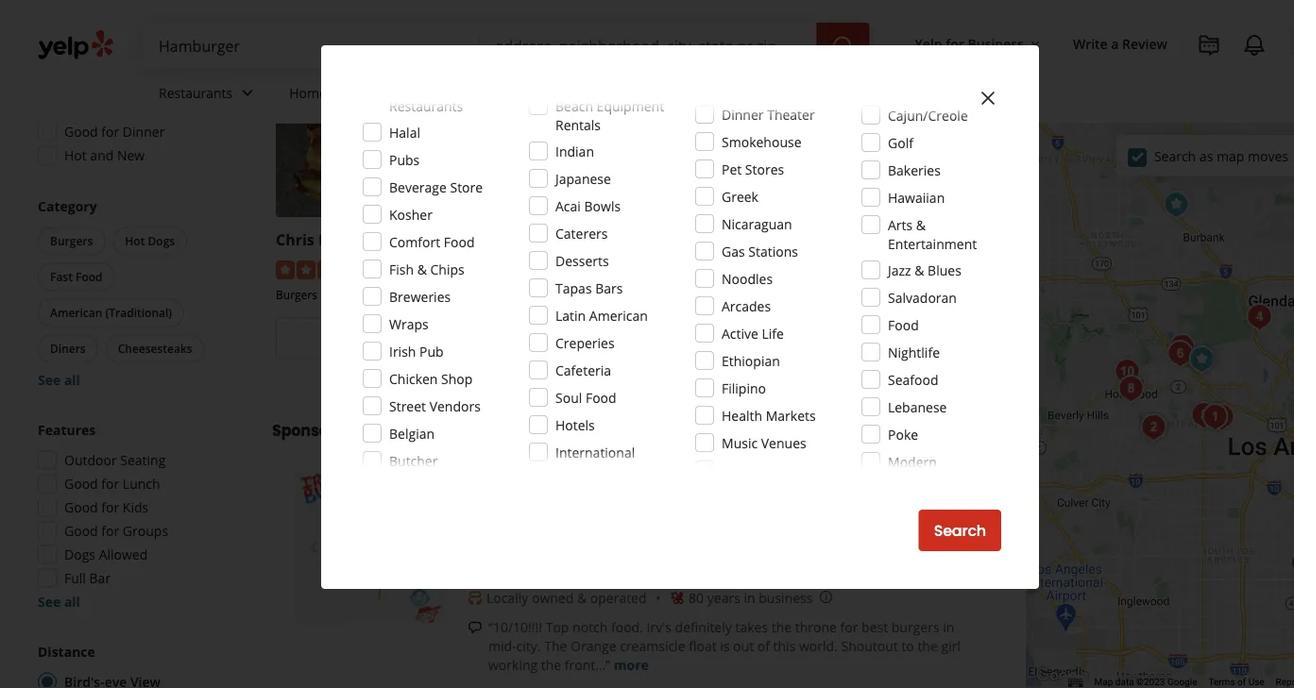 Task type: describe. For each thing, give the bounding box(es) containing it.
in inside ""10/10!!!! top notch food. irv's definitely takes the throne for best burgers in mid-city. the orange creamsicle float is out of this world. shoutout to the girl working the front…""
[[943, 619, 955, 636]]

pm for open now 4:20 pm
[[163, 28, 183, 46]]

search image
[[832, 35, 855, 58]]

rentals
[[556, 116, 601, 134]]

health markets
[[722, 407, 816, 425]]

notifications image
[[1243, 34, 1266, 57]]

for for groups
[[101, 522, 119, 540]]

write a review link
[[1066, 26, 1175, 60]]

2 horizontal spatial the
[[918, 637, 938, 655]]

until for view
[[849, 360, 877, 378]]

24 chevron down v2 image for restaurants link
[[236, 82, 259, 104]]

4.1 (1.3k reviews)
[[867, 259, 973, 277]]

mid-
[[488, 637, 516, 655]]

store
[[450, 178, 483, 196]]

american inside american (traditional) button
[[50, 305, 102, 321]]

fast food
[[50, 269, 103, 285]]

full bar
[[64, 570, 111, 588]]

for for lunch
[[101, 475, 119, 493]]

open for open until 10:30 pm
[[566, 360, 601, 378]]

80 years in business
[[689, 589, 813, 607]]

definitely
[[675, 619, 732, 636]]

80
[[689, 589, 704, 607]]

throne
[[795, 619, 837, 636]]

latin
[[556, 307, 586, 325]]

restaurants inside search dialog
[[389, 97, 463, 115]]

more
[[576, 84, 609, 102]]

review
[[1122, 34, 1168, 52]]

home services
[[289, 84, 380, 102]]

"10/10!!!!
[[488, 619, 542, 636]]

up
[[418, 78, 435, 96]]

cassell's hamburgers image
[[1196, 399, 1234, 436]]

trophies burger club image
[[1112, 370, 1150, 408]]

services for home services
[[330, 84, 380, 102]]

open until 10:30 pm
[[566, 360, 693, 378]]

open now 4:20 pm
[[64, 28, 183, 46]]

latin american
[[556, 307, 648, 325]]

venues
[[761, 434, 807, 452]]

bakeries
[[888, 161, 941, 179]]

top
[[546, 619, 569, 636]]

restaurants inside business categories element
[[159, 84, 233, 102]]

acai
[[556, 197, 581, 215]]

bowls
[[584, 197, 621, 215]]

breweries
[[389, 288, 451, 306]]

music
[[722, 434, 758, 452]]

4.1 star rating image
[[757, 261, 859, 280]]

outdoor
[[64, 452, 117, 470]]

0 horizontal spatial dogs
[[64, 546, 95, 564]]

chris n' eddy's
[[276, 230, 385, 250]]

burgers inside button
[[50, 233, 93, 249]]

hotels
[[556, 416, 595, 434]]

order for nexx burger
[[590, 328, 632, 350]]

1 vertical spatial fast
[[564, 287, 585, 303]]

chris n' eddy's link
[[276, 230, 385, 250]]

group containing features
[[32, 421, 234, 612]]

this
[[773, 637, 796, 655]]

best
[[862, 619, 888, 636]]

belgian
[[389, 425, 435, 443]]

see all button for category
[[38, 371, 80, 389]]

kosher
[[389, 205, 433, 223]]

dinner theater
[[722, 105, 815, 123]]

good for good for kids
[[64, 499, 98, 517]]

write a review
[[1073, 34, 1168, 52]]

japanese
[[556, 170, 611, 188]]

16 info v2 image
[[416, 423, 431, 438]]

wraps
[[389, 315, 429, 333]]

street vendors
[[389, 397, 481, 415]]

until midnight
[[365, 360, 451, 378]]

american inside search dialog
[[589, 307, 648, 325]]

16 locally owned v2 image
[[468, 591, 483, 606]]

morrison atwater village image
[[1241, 299, 1279, 336]]

fish
[[389, 260, 414, 278]]

fish & chips
[[389, 260, 465, 278]]

acai bowls
[[556, 197, 621, 215]]

restaurants link
[[144, 68, 274, 123]]

©2023
[[1137, 677, 1165, 688]]

halal
[[389, 123, 420, 141]]

soul
[[556, 389, 582, 407]]

stores
[[745, 160, 784, 178]]

see for category
[[38, 371, 61, 389]]

pet stores
[[722, 160, 784, 178]]

new
[[117, 146, 145, 164]]

2 until from the left
[[605, 360, 632, 378]]

auto
[[437, 84, 466, 102]]

open for open now 4:20 pm
[[64, 28, 98, 46]]

24 chevron down v2 image for auto services link
[[523, 82, 546, 104]]

business inside view business link
[[857, 328, 922, 350]]

see for features
[[38, 593, 61, 611]]

creperies
[[556, 334, 615, 352]]

services for auto services
[[470, 84, 520, 102]]

repo link
[[1276, 677, 1294, 688]]

home
[[289, 84, 327, 102]]

poke
[[888, 426, 918, 444]]

takes
[[735, 619, 768, 636]]

arcades
[[722, 297, 771, 315]]

fast food button
[[38, 263, 115, 291]]

years
[[707, 589, 741, 607]]

soul food
[[556, 389, 617, 407]]

notch
[[573, 619, 608, 636]]

for for kids
[[101, 499, 119, 517]]

2 (1.3k from the left
[[889, 259, 918, 277]]

24 chevron down v2 image for "home services" link
[[384, 82, 407, 104]]

comfort food
[[389, 233, 475, 251]]

auto services
[[437, 84, 520, 102]]

active life
[[722, 325, 784, 342]]

full
[[64, 570, 86, 588]]

hot dogs button
[[113, 227, 187, 256]]

burgers for order
[[276, 287, 317, 303]]

bars
[[595, 279, 623, 297]]

smokehouse
[[722, 133, 802, 151]]

0 vertical spatial the
[[772, 619, 792, 636]]

more link
[[561, 68, 651, 123]]

business categories element
[[144, 68, 1294, 123]]

16 years in business v2 image
[[670, 591, 685, 606]]

google image
[[1031, 664, 1094, 689]]

& for jazz
[[915, 261, 924, 279]]

filipino
[[722, 379, 766, 397]]

nicaraguan
[[722, 215, 792, 233]]

business inside yelp for business button
[[968, 34, 1024, 52]]

allowed
[[99, 546, 148, 564]]

juicy j's image
[[1203, 399, 1241, 436]]

4 star rating image
[[517, 261, 619, 280]]

golf
[[888, 134, 914, 152]]

more link
[[614, 656, 649, 674]]

lebanese
[[888, 398, 947, 416]]

chris
[[276, 230, 314, 250]]

until 9:00 pm
[[849, 360, 930, 378]]

burgers
[[892, 619, 940, 636]]

modern
[[888, 453, 937, 471]]

modern european
[[888, 453, 948, 490]]

for inside ""10/10!!!! top notch food. irv's definitely takes the throne for best burgers in mid-city. the orange creamsicle float is out of this world. shoutout to the girl working the front…""
[[840, 619, 858, 636]]

16 speech v2 image
[[468, 621, 483, 636]]

cafeteria
[[556, 361, 611, 379]]

chicken shop
[[389, 370, 473, 388]]

cassell's hamburgers image
[[1196, 399, 1234, 436]]

entertainment
[[888, 235, 977, 253]]

gas stations
[[722, 242, 798, 260]]



Task type: locate. For each thing, give the bounding box(es) containing it.
search dialog
[[0, 0, 1294, 689]]

good for dinner
[[64, 123, 165, 141]]

(1.3k left gas
[[648, 259, 678, 277]]

food for fast food
[[76, 269, 103, 285]]

order for chris n' eddy's
[[349, 328, 392, 350]]

see all
[[38, 371, 80, 389], [38, 593, 80, 611]]

burger for view business
[[801, 230, 852, 250]]

food right soul
[[586, 389, 617, 407]]

0 horizontal spatial fast
[[50, 269, 73, 285]]

burgers up life
[[757, 287, 799, 303]]

0 vertical spatial group
[[32, 0, 234, 171]]

all for category
[[64, 371, 80, 389]]

1 vertical spatial in
[[943, 619, 955, 636]]

float
[[689, 637, 717, 655]]

good down "outdoor"
[[64, 475, 98, 493]]

1 see from the top
[[38, 371, 61, 389]]

1 horizontal spatial burgers
[[276, 287, 317, 303]]

24 chevron down v2 image inside more link
[[613, 82, 636, 104]]

in right years
[[744, 589, 755, 607]]

2 24 chevron down v2 image from the left
[[523, 82, 546, 104]]

all
[[64, 371, 80, 389], [64, 593, 80, 611]]

and
[[90, 146, 114, 164]]

american down fast food button
[[50, 305, 102, 321]]

2 order now link from the left
[[517, 318, 742, 359]]

1 vertical spatial of
[[1238, 677, 1246, 688]]

& for arts
[[916, 216, 926, 234]]

0 vertical spatial search
[[1154, 147, 1196, 165]]

burgers down 4.5 star rating image
[[276, 287, 317, 303]]

irv's burgers image
[[295, 473, 445, 623]]

1 vertical spatial group
[[34, 197, 234, 390]]

0 vertical spatial see
[[38, 371, 61, 389]]

0 horizontal spatial order now
[[349, 328, 428, 350]]

projects image
[[1198, 34, 1221, 57]]

of inside ""10/10!!!! top notch food. irv's definitely takes the throne for best burgers in mid-city. the orange creamsicle float is out of this world. shoutout to the girl working the front…""
[[757, 637, 770, 655]]

24 chevron down v2 image left home
[[236, 82, 259, 104]]

24 chevron down v2 image inside "home services" link
[[384, 82, 407, 104]]

cajun/creole
[[888, 106, 968, 124]]

see all down 'diners' 'button'
[[38, 371, 80, 389]]

for up good for kids
[[101, 475, 119, 493]]

1 horizontal spatial of
[[1238, 677, 1246, 688]]

distance
[[38, 643, 95, 661]]

1 horizontal spatial services
[[470, 84, 520, 102]]

for for dinner
[[101, 123, 119, 141]]

hook burger image
[[1158, 186, 1195, 224]]

0 horizontal spatial reviews)
[[438, 259, 488, 277]]

for right "yelp"
[[946, 34, 964, 52]]

1 reviews) from the left
[[438, 259, 488, 277]]

fast down burgers button
[[50, 269, 73, 285]]

4.5 (442 reviews)
[[385, 259, 488, 277]]

the up this
[[772, 619, 792, 636]]

(442
[[408, 259, 434, 277]]

0 vertical spatial business
[[968, 34, 1024, 52]]

life
[[762, 325, 784, 342]]

reviews) for view business
[[922, 259, 973, 277]]

24 chevron down v2 image left up
[[384, 82, 407, 104]]

for left best
[[840, 619, 858, 636]]

2 vertical spatial the
[[541, 656, 561, 674]]

order now link up open until 10:30 pm
[[517, 318, 742, 359]]

2 services from the left
[[470, 84, 520, 102]]

caterers
[[556, 224, 608, 242]]

auto services link
[[422, 68, 561, 123]]

(1.3k reviews)
[[648, 259, 732, 277]]

search left as
[[1154, 147, 1196, 165]]

burger
[[559, 230, 610, 250], [801, 230, 852, 250]]

pm for open until 10:30 pm
[[673, 360, 693, 378]]

shoutout
[[841, 637, 898, 655]]

0 vertical spatial dogs
[[148, 233, 175, 249]]

1 horizontal spatial business
[[968, 34, 1024, 52]]

0 horizontal spatial 24 chevron down v2 image
[[236, 82, 259, 104]]

hot left and
[[64, 146, 87, 164]]

all for features
[[64, 593, 80, 611]]

1 order now link from the left
[[276, 318, 501, 359]]

search
[[1154, 147, 1196, 165], [934, 521, 986, 542]]

1 horizontal spatial the
[[772, 619, 792, 636]]

pm right 10:30
[[673, 360, 693, 378]]

order down the latin american at the top
[[590, 328, 632, 350]]

4.5 star rating image
[[276, 261, 378, 280]]

of right out
[[757, 637, 770, 655]]

1 horizontal spatial order
[[590, 328, 632, 350]]

good down good for lunch
[[64, 499, 98, 517]]

food
[[444, 233, 475, 251], [76, 269, 103, 285], [588, 287, 615, 303], [888, 316, 919, 334], [586, 389, 617, 407]]

services right home
[[330, 84, 380, 102]]

2 horizontal spatial reviews)
[[922, 259, 973, 277]]

2 horizontal spatial until
[[849, 360, 877, 378]]

0 vertical spatial fast
[[50, 269, 73, 285]]

hot inside button
[[125, 233, 145, 249]]

0 horizontal spatial burger
[[559, 230, 610, 250]]

pm right 4:20
[[163, 28, 183, 46]]

theater
[[767, 105, 815, 123]]

see down 'diners' 'button'
[[38, 371, 61, 389]]

see all down full
[[38, 593, 80, 611]]

for down good for kids
[[101, 522, 119, 540]]

dogs inside button
[[148, 233, 175, 249]]

1 horizontal spatial until
[[605, 360, 632, 378]]

monty's good burger image
[[1185, 397, 1223, 435]]

arts
[[888, 216, 913, 234]]

for up hot and new on the top of page
[[101, 123, 119, 141]]

markets
[[766, 407, 816, 425]]

0 horizontal spatial of
[[757, 637, 770, 655]]

24 chevron down v2 image
[[236, 82, 259, 104], [523, 82, 546, 104]]

0 horizontal spatial order
[[349, 328, 392, 350]]

street
[[389, 397, 426, 415]]

1 vertical spatial open
[[566, 360, 601, 378]]

24 chevron down v2 image for more link
[[613, 82, 636, 104]]

dinner up smokehouse
[[722, 105, 764, 123]]

until for order
[[365, 360, 393, 378]]

1 see all button from the top
[[38, 371, 80, 389]]

2 horizontal spatial burgers
[[757, 287, 799, 303]]

&
[[916, 216, 926, 234], [417, 260, 427, 278], [915, 261, 924, 279], [577, 589, 587, 607]]

0 horizontal spatial now
[[102, 28, 130, 46]]

burgers button
[[38, 227, 105, 256]]

0 horizontal spatial american
[[50, 305, 102, 321]]

business left 16 chevron down v2 image
[[968, 34, 1024, 52]]

of
[[757, 637, 770, 655], [1238, 677, 1246, 688]]

4 good from the top
[[64, 522, 98, 540]]

2 order now from the left
[[590, 328, 668, 350]]

order now up open until 10:30 pm
[[590, 328, 668, 350]]

chicken
[[389, 370, 438, 388]]

home services link
[[274, 68, 422, 123]]

previous image
[[302, 537, 325, 559]]

0 horizontal spatial order now link
[[276, 318, 501, 359]]

see all button down full
[[38, 593, 80, 611]]

outdoor seating
[[64, 452, 166, 470]]

distance option group
[[32, 643, 234, 689]]

1 all from the top
[[64, 371, 80, 389]]

0 horizontal spatial 24 chevron down v2 image
[[384, 82, 407, 104]]

american
[[50, 305, 102, 321], [589, 307, 648, 325]]

irv's burgers image
[[1109, 353, 1146, 391], [1135, 409, 1173, 447], [1135, 409, 1173, 447]]

0 horizontal spatial until
[[365, 360, 393, 378]]

now up until midnight
[[395, 328, 428, 350]]

24 chevron down v2 image inside auto services link
[[523, 82, 546, 104]]

1 vertical spatial dogs
[[64, 546, 95, 564]]

pet
[[722, 160, 742, 178]]

pop-
[[389, 78, 418, 96]]

0 vertical spatial see all button
[[38, 371, 80, 389]]

dinner
[[722, 105, 764, 123], [123, 123, 165, 141]]

european
[[888, 472, 948, 490]]

irv's
[[647, 619, 672, 636]]

search as map moves
[[1154, 147, 1289, 165]]

restaurants down up
[[389, 97, 463, 115]]

for for business
[[946, 34, 964, 52]]

greek
[[722, 188, 759, 205]]

2 see from the top
[[38, 593, 61, 611]]

info icon image
[[819, 590, 834, 605], [819, 590, 834, 605]]

3 reviews) from the left
[[922, 259, 973, 277]]

2 24 chevron down v2 image from the left
[[613, 82, 636, 104]]

view business
[[818, 328, 922, 350]]

food up chips
[[444, 233, 475, 251]]

& for fish
[[417, 260, 427, 278]]

1 horizontal spatial order now link
[[517, 318, 742, 359]]

2 burger from the left
[[801, 230, 852, 250]]

(1.3k right 4.1
[[889, 259, 918, 277]]

ethiopian
[[722, 352, 780, 370]]

american down bars
[[589, 307, 648, 325]]

1 horizontal spatial reviews)
[[681, 259, 732, 277]]

of left use
[[1238, 677, 1246, 688]]

burger up 4.1 star rating image
[[801, 230, 852, 250]]

1 horizontal spatial pm
[[673, 360, 693, 378]]

0 horizontal spatial (1.3k
[[648, 259, 678, 277]]

see all for features
[[38, 593, 80, 611]]

nightlife
[[888, 343, 940, 361]]

group containing category
[[34, 197, 234, 390]]

reviews) up "arcades"
[[681, 259, 732, 277]]

business up 'until 9:00 pm'
[[857, 328, 922, 350]]

good up dogs allowed
[[64, 522, 98, 540]]

2 good from the top
[[64, 475, 98, 493]]

& right owned
[[577, 589, 587, 607]]

order now link for chris n' eddy's
[[276, 318, 501, 359]]

0 horizontal spatial search
[[934, 521, 986, 542]]

pub
[[420, 342, 444, 360]]

map
[[1217, 147, 1245, 165]]

reviews)
[[438, 259, 488, 277], [681, 259, 732, 277], [922, 259, 973, 277]]

1 vertical spatial business
[[857, 328, 922, 350]]

now for nexx burger
[[636, 328, 668, 350]]

2 see all from the top
[[38, 593, 80, 611]]

seating
[[120, 452, 166, 470]]

2 horizontal spatial pm
[[910, 360, 930, 378]]

hook burger link
[[757, 230, 852, 250]]

burgers for view
[[757, 287, 799, 303]]

order now link for nexx burger
[[517, 318, 742, 359]]

1 vertical spatial see all
[[38, 593, 80, 611]]

group containing open now
[[32, 0, 234, 171]]

food for soul food
[[586, 389, 617, 407]]

None search field
[[144, 23, 874, 68]]

food up the latin american at the top
[[588, 287, 615, 303]]

1 horizontal spatial fast
[[564, 287, 585, 303]]

open up offers in the top of the page
[[64, 28, 98, 46]]

& right jazz
[[915, 261, 924, 279]]

1 horizontal spatial search
[[1154, 147, 1196, 165]]

search for search as map moves
[[1154, 147, 1196, 165]]

0 horizontal spatial dinner
[[123, 123, 165, 141]]

order now link
[[276, 318, 501, 359], [517, 318, 742, 359]]

american (traditional)
[[50, 305, 172, 321]]

terms of use
[[1209, 677, 1265, 688]]

chris n' eddy's image
[[1183, 341, 1221, 379], [1183, 341, 1221, 379]]

16 chevron down v2 image
[[1028, 37, 1043, 52]]

all down 'diners' 'button'
[[64, 371, 80, 389]]

1 24 chevron down v2 image from the left
[[384, 82, 407, 104]]

now inside group
[[102, 28, 130, 46]]

reviews) down comfort food
[[438, 259, 488, 277]]

0 vertical spatial in
[[744, 589, 755, 607]]

1 horizontal spatial hot
[[125, 233, 145, 249]]

0 vertical spatial open
[[64, 28, 98, 46]]

order up until midnight
[[349, 328, 392, 350]]

search for search
[[934, 521, 986, 542]]

1 vertical spatial see all button
[[38, 593, 80, 611]]

1 horizontal spatial (1.3k
[[889, 259, 918, 277]]

armenian
[[722, 462, 782, 479]]

pop-up restaurants
[[389, 78, 463, 115]]

1 vertical spatial hot
[[125, 233, 145, 249]]

search inside button
[[934, 521, 986, 542]]

0 horizontal spatial pm
[[163, 28, 183, 46]]

reviews) down entertainment
[[922, 259, 973, 277]]

1 see all from the top
[[38, 371, 80, 389]]

1 order now from the left
[[349, 328, 428, 350]]

fast inside button
[[50, 269, 73, 285]]

open inside group
[[64, 28, 98, 46]]

equipment
[[597, 97, 664, 115]]

hot right burgers button
[[125, 233, 145, 249]]

terms
[[1209, 677, 1235, 688]]

group
[[32, 0, 234, 171], [34, 197, 234, 390], [32, 421, 234, 612]]

offers
[[64, 52, 103, 70]]

(1.3k
[[648, 259, 678, 277], [889, 259, 918, 277]]

irish
[[389, 342, 416, 360]]

order now link up until midnight
[[276, 318, 501, 359]]

keyboard shortcuts image
[[1068, 679, 1083, 688]]

1 horizontal spatial now
[[395, 328, 428, 350]]

1 24 chevron down v2 image from the left
[[236, 82, 259, 104]]

for down good for lunch
[[101, 499, 119, 517]]

0 horizontal spatial restaurants
[[159, 84, 233, 102]]

1 vertical spatial search
[[934, 521, 986, 542]]

beach equipment rentals
[[556, 97, 664, 134]]

1 (1.3k from the left
[[648, 259, 678, 277]]

burgers down category
[[50, 233, 93, 249]]

0 vertical spatial of
[[757, 637, 770, 655]]

good up and
[[64, 123, 98, 141]]

more
[[614, 656, 649, 674]]

dogs up full
[[64, 546, 95, 564]]

24 chevron down v2 image left beach
[[523, 82, 546, 104]]

1 horizontal spatial in
[[943, 619, 955, 636]]

moves
[[1248, 147, 1289, 165]]

orange
[[571, 637, 617, 655]]

food for comfort food
[[444, 233, 475, 251]]

1 vertical spatial see
[[38, 593, 61, 611]]

user actions element
[[900, 24, 1294, 140]]

music venues
[[722, 434, 807, 452]]

& right fish at left
[[417, 260, 427, 278]]

all down full
[[64, 593, 80, 611]]

open down creperies
[[566, 360, 601, 378]]

see all button down 'diners' 'button'
[[38, 371, 80, 389]]

1 burger from the left
[[559, 230, 610, 250]]

0 horizontal spatial burgers
[[50, 233, 93, 249]]

1 horizontal spatial burger
[[801, 230, 852, 250]]

diners
[[50, 341, 86, 357]]

open
[[64, 28, 98, 46], [566, 360, 601, 378]]

offers delivery
[[64, 52, 156, 70]]

map
[[1095, 677, 1113, 688]]

search down european on the bottom
[[934, 521, 986, 542]]

0 horizontal spatial business
[[857, 328, 922, 350]]

0 horizontal spatial open
[[64, 28, 98, 46]]

burgers, fast food
[[517, 287, 615, 303]]

2 order from the left
[[590, 328, 632, 350]]

in up girl
[[943, 619, 955, 636]]

comfort
[[389, 233, 440, 251]]

1 horizontal spatial american
[[589, 307, 648, 325]]

good for good for groups
[[64, 522, 98, 540]]

1 vertical spatial the
[[918, 637, 938, 655]]

& inside arts & entertainment
[[916, 216, 926, 234]]

as
[[1200, 147, 1213, 165]]

dogs up (traditional)
[[148, 233, 175, 249]]

until left midnight at the bottom left of page
[[365, 360, 393, 378]]

burger up desserts
[[559, 230, 610, 250]]

services right 'auto'
[[470, 84, 520, 102]]

kids
[[123, 499, 149, 517]]

1 good from the top
[[64, 123, 98, 141]]

0 horizontal spatial hot
[[64, 146, 87, 164]]

dinner inside group
[[123, 123, 165, 141]]

blues
[[928, 261, 962, 279]]

now for chris n' eddy's
[[395, 328, 428, 350]]

close image
[[977, 87, 1000, 110]]

1 until from the left
[[365, 360, 393, 378]]

map region
[[973, 27, 1294, 689]]

now up offers delivery at the top left
[[102, 28, 130, 46]]

1 horizontal spatial open
[[566, 360, 601, 378]]

hollywood burger image
[[1161, 335, 1199, 373]]

1 services from the left
[[330, 84, 380, 102]]

2 vertical spatial group
[[32, 421, 234, 612]]

1 order from the left
[[349, 328, 392, 350]]

24 chevron down v2 image
[[384, 82, 407, 104], [613, 82, 636, 104]]

burger for order now
[[559, 230, 610, 250]]

see all button for features
[[38, 593, 80, 611]]

1 horizontal spatial dinner
[[722, 105, 764, 123]]

0 vertical spatial all
[[64, 371, 80, 389]]

0 horizontal spatial services
[[330, 84, 380, 102]]

restaurants down 4:20
[[159, 84, 233, 102]]

good for good for lunch
[[64, 475, 98, 493]]

2 horizontal spatial now
[[636, 328, 668, 350]]

the down the
[[541, 656, 561, 674]]

3 good from the top
[[64, 499, 98, 517]]

until left 10:30
[[605, 360, 632, 378]]

0 horizontal spatial in
[[744, 589, 755, 607]]

order now for nexx burger
[[590, 328, 668, 350]]

sponsored results
[[272, 420, 412, 442]]

dinner inside search dialog
[[722, 105, 764, 123]]

dinner up new
[[123, 123, 165, 141]]

until left 9:00
[[849, 360, 877, 378]]

& right arts on the top of page
[[916, 216, 926, 234]]

see all for category
[[38, 371, 80, 389]]

search button
[[919, 510, 1001, 552]]

hot for hot and new
[[64, 146, 87, 164]]

1 horizontal spatial order now
[[590, 328, 668, 350]]

american (traditional) button
[[38, 299, 184, 327]]

good for good for dinner
[[64, 123, 98, 141]]

1 horizontal spatial dogs
[[148, 233, 175, 249]]

24 chevron down v2 image right more
[[613, 82, 636, 104]]

for the win image
[[1163, 329, 1201, 367]]

hawaiian
[[888, 188, 945, 206]]

1 vertical spatial all
[[64, 593, 80, 611]]

order now for chris n' eddy's
[[349, 328, 428, 350]]

1 horizontal spatial restaurants
[[389, 97, 463, 115]]

2 all from the top
[[64, 593, 80, 611]]

1 horizontal spatial 24 chevron down v2 image
[[613, 82, 636, 104]]

fast up latin
[[564, 287, 585, 303]]

24 chevron down v2 image inside restaurants link
[[236, 82, 259, 104]]

good for groups
[[64, 522, 168, 540]]

reviews) for order now
[[438, 259, 488, 277]]

bar
[[89, 570, 111, 588]]

jazz
[[888, 261, 911, 279]]

food down burgers button
[[76, 269, 103, 285]]

3 until from the left
[[849, 360, 877, 378]]

hot for hot dogs
[[125, 233, 145, 249]]

1 horizontal spatial 24 chevron down v2 image
[[523, 82, 546, 104]]

0 vertical spatial hot
[[64, 146, 87, 164]]

2 see all button from the top
[[38, 593, 80, 611]]

2 reviews) from the left
[[681, 259, 732, 277]]

now up 10:30
[[636, 328, 668, 350]]

see up distance
[[38, 593, 61, 611]]

pm right 9:00
[[910, 360, 930, 378]]

slideshow element
[[295, 473, 445, 623]]

the right "to"
[[918, 637, 938, 655]]

salvadoran
[[888, 289, 957, 307]]

0 vertical spatial see all
[[38, 371, 80, 389]]

0 horizontal spatial the
[[541, 656, 561, 674]]

4.5
[[385, 259, 404, 277]]

desserts
[[556, 252, 609, 270]]

order now up until midnight
[[349, 328, 428, 350]]

food up nightlife on the right of the page
[[888, 316, 919, 334]]

food inside button
[[76, 269, 103, 285]]

pm inside group
[[163, 28, 183, 46]]

restaurants
[[159, 84, 233, 102], [389, 97, 463, 115]]

vendors
[[430, 397, 481, 415]]

for inside button
[[946, 34, 964, 52]]



Task type: vqa. For each thing, say whether or not it's contained in the screenshot.
rightmost "Search"
yes



